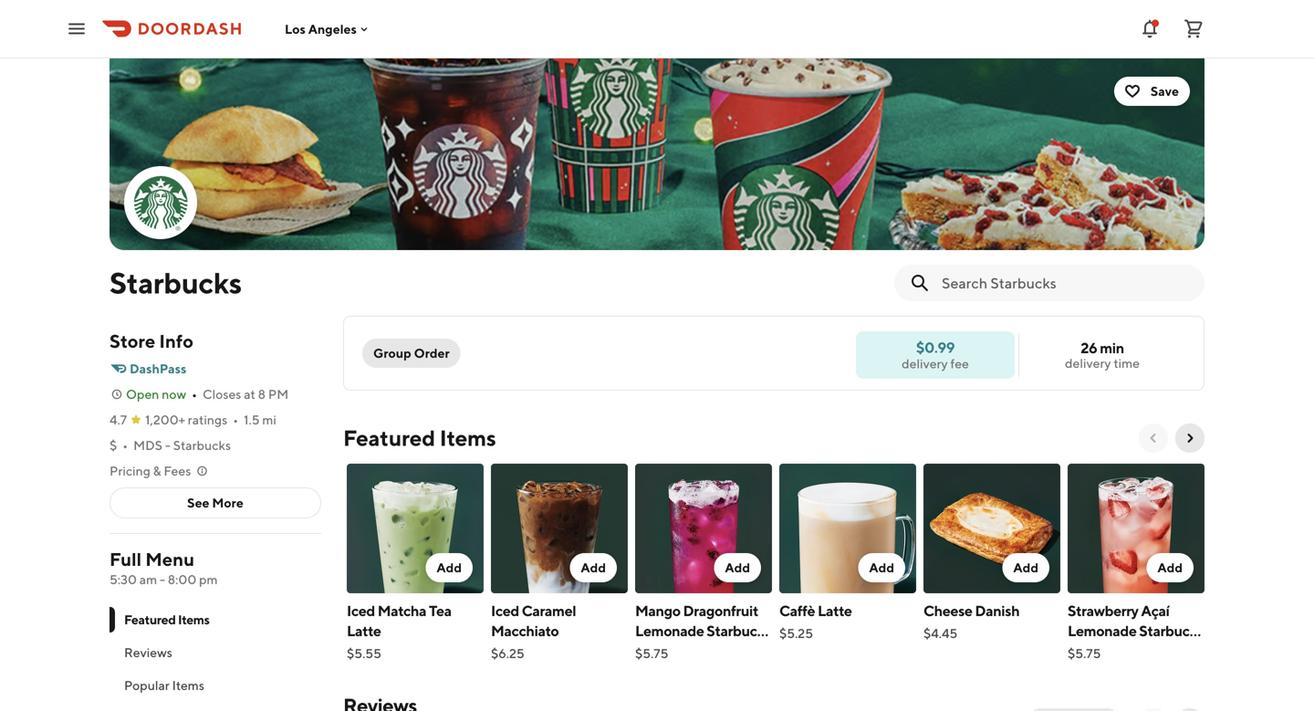 Task type: vqa. For each thing, say whether or not it's contained in the screenshot.


Task type: describe. For each thing, give the bounding box(es) containing it.
add button for mango dragonfruit lemonade starbucks refreshers® beverage
[[714, 553, 761, 582]]

1.5
[[244, 412, 260, 427]]

latte inside iced matcha tea latte $5.55
[[347, 622, 381, 639]]

pricing
[[110, 463, 150, 478]]

tea
[[429, 602, 452, 619]]

starbucks inside 'strawberry açaí lemonade starbucks refreshers® beverage'
[[1139, 622, 1204, 639]]

fees
[[164, 463, 191, 478]]

starbucks inside mango dragonfruit lemonade starbucks refreshers® beverage
[[707, 622, 771, 639]]

at
[[244, 387, 255, 402]]

save button
[[1114, 77, 1190, 106]]

add button for caffè latte
[[858, 553, 905, 582]]

• closes at 8 pm
[[192, 387, 289, 402]]

8:00
[[168, 572, 197, 587]]

iced caramel macchiato $6.25
[[491, 602, 576, 661]]

matcha
[[378, 602, 426, 619]]

group order
[[373, 345, 450, 361]]

iced matcha tea latte image
[[347, 464, 484, 593]]

iced matcha tea latte $5.55
[[347, 602, 452, 661]]

previous button of carousel image
[[1146, 431, 1161, 445]]

featured items heading
[[343, 424, 496, 453]]

group order button
[[362, 339, 461, 368]]

featured inside 'heading'
[[343, 425, 435, 451]]

lemonade for mango
[[635, 622, 704, 639]]

full
[[110, 549, 142, 570]]

ratings
[[188, 412, 227, 427]]

iced caramel macchiato image
[[491, 464, 628, 593]]

1,200+ ratings •
[[145, 412, 238, 427]]

pm
[[199, 572, 218, 587]]

cheese
[[924, 602, 973, 619]]

$
[[110, 438, 117, 453]]

dashpass
[[130, 361, 187, 376]]

popular items button
[[110, 669, 321, 702]]

popular
[[124, 678, 170, 693]]

1 horizontal spatial •
[[192, 387, 197, 402]]

save
[[1151, 84, 1179, 99]]

store
[[110, 330, 155, 352]]

Item Search search field
[[942, 273, 1190, 293]]

latte inside caffè latte $5.25
[[818, 602, 852, 619]]

2 horizontal spatial •
[[233, 412, 238, 427]]

$5.55
[[347, 646, 381, 661]]

iced for iced caramel macchiato
[[491, 602, 519, 619]]

0 horizontal spatial featured items
[[124, 612, 210, 627]]

1.5 mi
[[244, 412, 276, 427]]

beverage for strawberry açaí lemonade starbucks refreshers® beverage
[[1068, 662, 1129, 680]]

now
[[162, 387, 186, 402]]

caffè latte image
[[780, 464, 916, 593]]

info
[[159, 330, 194, 352]]

1 vertical spatial items
[[178, 612, 210, 627]]

store info
[[110, 330, 194, 352]]

add for strawberry açaí lemonade starbucks refreshers® beverage
[[1158, 560, 1183, 575]]

- inside full menu 5:30 am - 8:00 pm
[[160, 572, 165, 587]]

$5.75 for mango dragonfruit lemonade starbucks refreshers® beverage
[[635, 646, 669, 661]]

fee
[[951, 356, 969, 371]]

pricing & fees
[[110, 463, 191, 478]]

angeles
[[308, 21, 357, 36]]

los angeles
[[285, 21, 357, 36]]

$0.99 delivery fee
[[902, 339, 969, 371]]

lemonade for strawberry
[[1068, 622, 1137, 639]]

26 min delivery time
[[1065, 339, 1140, 371]]

danish
[[975, 602, 1020, 619]]

0 vertical spatial featured items
[[343, 425, 496, 451]]

notification bell image
[[1139, 18, 1161, 40]]

starbucks up info
[[110, 266, 242, 300]]



Task type: locate. For each thing, give the bounding box(es) containing it.
$ • mds - starbucks
[[110, 438, 231, 453]]

1 vertical spatial -
[[160, 572, 165, 587]]

add for iced matcha tea latte
[[437, 560, 462, 575]]

2 add from the left
[[581, 560, 606, 575]]

6 add from the left
[[1158, 560, 1183, 575]]

popular items
[[124, 678, 204, 693]]

0 horizontal spatial iced
[[347, 602, 375, 619]]

4 add button from the left
[[858, 553, 905, 582]]

$5.75 down strawberry
[[1068, 646, 1101, 661]]

add for iced caramel macchiato
[[581, 560, 606, 575]]

min
[[1100, 339, 1124, 356]]

0 horizontal spatial beverage
[[635, 662, 697, 680]]

refreshers® down the mango
[[635, 642, 717, 659]]

iced up macchiato
[[491, 602, 519, 619]]

5 add from the left
[[1014, 560, 1039, 575]]

$5.25
[[780, 626, 813, 641]]

2 lemonade from the left
[[1068, 622, 1137, 639]]

$6.25
[[491, 646, 525, 661]]

delivery
[[1065, 356, 1111, 371], [902, 356, 948, 371]]

pricing & fees button
[[110, 462, 209, 480]]

beverage for mango dragonfruit lemonade starbucks refreshers® beverage
[[635, 662, 697, 680]]

refreshers® for strawberry
[[1068, 642, 1150, 659]]

0 vertical spatial featured
[[343, 425, 435, 451]]

open menu image
[[66, 18, 88, 40]]

time
[[1114, 356, 1140, 371]]

delivery left fee
[[902, 356, 948, 371]]

reviews button
[[110, 636, 321, 669]]

0 horizontal spatial featured
[[124, 612, 176, 627]]

0 horizontal spatial $5.75
[[635, 646, 669, 661]]

strawberry
[[1068, 602, 1139, 619]]

featured down group
[[343, 425, 435, 451]]

beverage down strawberry
[[1068, 662, 1129, 680]]

add button for cheese danish
[[1003, 553, 1050, 582]]

1 iced from the left
[[347, 602, 375, 619]]

lemonade down strawberry
[[1068, 622, 1137, 639]]

beverage down the mango
[[635, 662, 697, 680]]

• left '1.5'
[[233, 412, 238, 427]]

0 vertical spatial -
[[165, 438, 171, 453]]

lemonade down the mango
[[635, 622, 704, 639]]

3 add from the left
[[725, 560, 750, 575]]

2 $5.75 from the left
[[1068, 646, 1101, 661]]

- right mds
[[165, 438, 171, 453]]

1 horizontal spatial delivery
[[1065, 356, 1111, 371]]

mango dragonfruit lemonade starbucks refreshers® beverage image
[[635, 464, 772, 593]]

lemonade inside 'strawberry açaí lemonade starbucks refreshers® beverage'
[[1068, 622, 1137, 639]]

mango
[[635, 602, 681, 619]]

2 refreshers® from the left
[[1068, 642, 1150, 659]]

reviews
[[124, 645, 172, 660]]

&
[[153, 463, 161, 478]]

latte right caffè
[[818, 602, 852, 619]]

add for mango dragonfruit lemonade starbucks refreshers® beverage
[[725, 560, 750, 575]]

0 vertical spatial latte
[[818, 602, 852, 619]]

1,200+
[[145, 412, 185, 427]]

1 horizontal spatial refreshers®
[[1068, 642, 1150, 659]]

next button of carousel image
[[1183, 431, 1198, 445]]

add
[[437, 560, 462, 575], [581, 560, 606, 575], [725, 560, 750, 575], [869, 560, 895, 575], [1014, 560, 1039, 575], [1158, 560, 1183, 575]]

0 horizontal spatial latte
[[347, 622, 381, 639]]

starbucks image
[[110, 58, 1205, 250], [126, 168, 195, 237]]

iced inside iced matcha tea latte $5.55
[[347, 602, 375, 619]]

beverage inside 'strawberry açaí lemonade starbucks refreshers® beverage'
[[1068, 662, 1129, 680]]

caffè
[[780, 602, 815, 619]]

caramel
[[522, 602, 576, 619]]

cheese danish $4.45
[[924, 602, 1020, 641]]

items inside 'heading'
[[440, 425, 496, 451]]

açaí
[[1141, 602, 1170, 619]]

1 horizontal spatial featured
[[343, 425, 435, 451]]

2 vertical spatial •
[[123, 438, 128, 453]]

lemonade inside mango dragonfruit lemonade starbucks refreshers® beverage
[[635, 622, 704, 639]]

1 add from the left
[[437, 560, 462, 575]]

beverage inside mango dragonfruit lemonade starbucks refreshers® beverage
[[635, 662, 697, 680]]

1 vertical spatial •
[[233, 412, 238, 427]]

4.7
[[110, 412, 127, 427]]

menu
[[145, 549, 195, 570]]

1 horizontal spatial lemonade
[[1068, 622, 1137, 639]]

mango dragonfruit lemonade starbucks refreshers® beverage
[[635, 602, 771, 680]]

$4.45
[[924, 626, 958, 641]]

iced
[[347, 602, 375, 619], [491, 602, 519, 619]]

see
[[187, 495, 210, 510]]

1 vertical spatial featured items
[[124, 612, 210, 627]]

add for cheese danish
[[1014, 560, 1039, 575]]

am
[[139, 572, 157, 587]]

closes
[[203, 387, 241, 402]]

items inside button
[[172, 678, 204, 693]]

0 vertical spatial •
[[192, 387, 197, 402]]

strawberry açaí lemonade starbucks refreshers® beverage image
[[1068, 464, 1205, 593]]

•
[[192, 387, 197, 402], [233, 412, 238, 427], [123, 438, 128, 453]]

latte
[[818, 602, 852, 619], [347, 622, 381, 639]]

starbucks down dragonfruit
[[707, 622, 771, 639]]

caffè latte $5.25
[[780, 602, 852, 641]]

more
[[212, 495, 244, 510]]

3 add button from the left
[[714, 553, 761, 582]]

0 items, open order cart image
[[1183, 18, 1205, 40]]

-
[[165, 438, 171, 453], [160, 572, 165, 587]]

0 horizontal spatial delivery
[[902, 356, 948, 371]]

dragonfruit
[[683, 602, 759, 619]]

$0.99
[[916, 339, 955, 356]]

1 horizontal spatial $5.75
[[1068, 646, 1101, 661]]

2 vertical spatial items
[[172, 678, 204, 693]]

items
[[440, 425, 496, 451], [178, 612, 210, 627], [172, 678, 204, 693]]

1 refreshers® from the left
[[635, 642, 717, 659]]

iced left matcha
[[347, 602, 375, 619]]

featured up reviews
[[124, 612, 176, 627]]

cheese danish image
[[924, 464, 1061, 593]]

1 beverage from the left
[[635, 662, 697, 680]]

latte up $5.55
[[347, 622, 381, 639]]

group
[[373, 345, 411, 361]]

featured
[[343, 425, 435, 451], [124, 612, 176, 627]]

pm
[[268, 387, 289, 402]]

starbucks down ratings
[[173, 438, 231, 453]]

6 add button from the left
[[1147, 553, 1194, 582]]

see more button
[[110, 488, 320, 518]]

refreshers® down strawberry
[[1068, 642, 1150, 659]]

add for caffè latte
[[869, 560, 895, 575]]

delivery left time
[[1065, 356, 1111, 371]]

refreshers® for mango
[[635, 642, 717, 659]]

1 vertical spatial latte
[[347, 622, 381, 639]]

• right $
[[123, 438, 128, 453]]

1 add button from the left
[[426, 553, 473, 582]]

macchiato
[[491, 622, 559, 639]]

featured items down group order button at the left
[[343, 425, 496, 451]]

iced for iced matcha tea latte
[[347, 602, 375, 619]]

2 iced from the left
[[491, 602, 519, 619]]

featured items
[[343, 425, 496, 451], [124, 612, 210, 627]]

refreshers®
[[635, 642, 717, 659], [1068, 642, 1150, 659]]

strawberry açaí lemonade starbucks refreshers® beverage
[[1068, 602, 1204, 680]]

add button for iced matcha tea latte
[[426, 553, 473, 582]]

delivery inside $0.99 delivery fee
[[902, 356, 948, 371]]

los
[[285, 21, 306, 36]]

delivery inside 26 min delivery time
[[1065, 356, 1111, 371]]

1 horizontal spatial beverage
[[1068, 662, 1129, 680]]

- right am
[[160, 572, 165, 587]]

1 horizontal spatial iced
[[491, 602, 519, 619]]

iced inside "iced caramel macchiato $6.25"
[[491, 602, 519, 619]]

featured items up reviews
[[124, 612, 210, 627]]

0 horizontal spatial refreshers®
[[635, 642, 717, 659]]

mi
[[262, 412, 276, 427]]

$5.75
[[635, 646, 669, 661], [1068, 646, 1101, 661]]

lemonade
[[635, 622, 704, 639], [1068, 622, 1137, 639]]

refreshers® inside 'strawberry açaí lemonade starbucks refreshers® beverage'
[[1068, 642, 1150, 659]]

8
[[258, 387, 266, 402]]

add button for strawberry açaí lemonade starbucks refreshers® beverage
[[1147, 553, 1194, 582]]

1 vertical spatial featured
[[124, 612, 176, 627]]

open
[[126, 387, 159, 402]]

5 add button from the left
[[1003, 553, 1050, 582]]

1 lemonade from the left
[[635, 622, 704, 639]]

starbucks
[[110, 266, 242, 300], [173, 438, 231, 453], [707, 622, 771, 639], [1139, 622, 1204, 639]]

open now
[[126, 387, 186, 402]]

0 horizontal spatial lemonade
[[635, 622, 704, 639]]

0 vertical spatial items
[[440, 425, 496, 451]]

5:30
[[110, 572, 137, 587]]

add button
[[426, 553, 473, 582], [570, 553, 617, 582], [714, 553, 761, 582], [858, 553, 905, 582], [1003, 553, 1050, 582], [1147, 553, 1194, 582]]

2 beverage from the left
[[1068, 662, 1129, 680]]

mds
[[133, 438, 163, 453]]

$5.75 down the mango
[[635, 646, 669, 661]]

• right now
[[192, 387, 197, 402]]

refreshers® inside mango dragonfruit lemonade starbucks refreshers® beverage
[[635, 642, 717, 659]]

full menu 5:30 am - 8:00 pm
[[110, 549, 218, 587]]

0 horizontal spatial •
[[123, 438, 128, 453]]

2 add button from the left
[[570, 553, 617, 582]]

starbucks down açaí
[[1139, 622, 1204, 639]]

1 $5.75 from the left
[[635, 646, 669, 661]]

add button for iced caramel macchiato
[[570, 553, 617, 582]]

1 horizontal spatial featured items
[[343, 425, 496, 451]]

$5.75 for strawberry açaí lemonade starbucks refreshers® beverage
[[1068, 646, 1101, 661]]

order
[[414, 345, 450, 361]]

1 horizontal spatial latte
[[818, 602, 852, 619]]

los angeles button
[[285, 21, 371, 36]]

see more
[[187, 495, 244, 510]]

beverage
[[635, 662, 697, 680], [1068, 662, 1129, 680]]

26
[[1081, 339, 1098, 356]]

4 add from the left
[[869, 560, 895, 575]]



